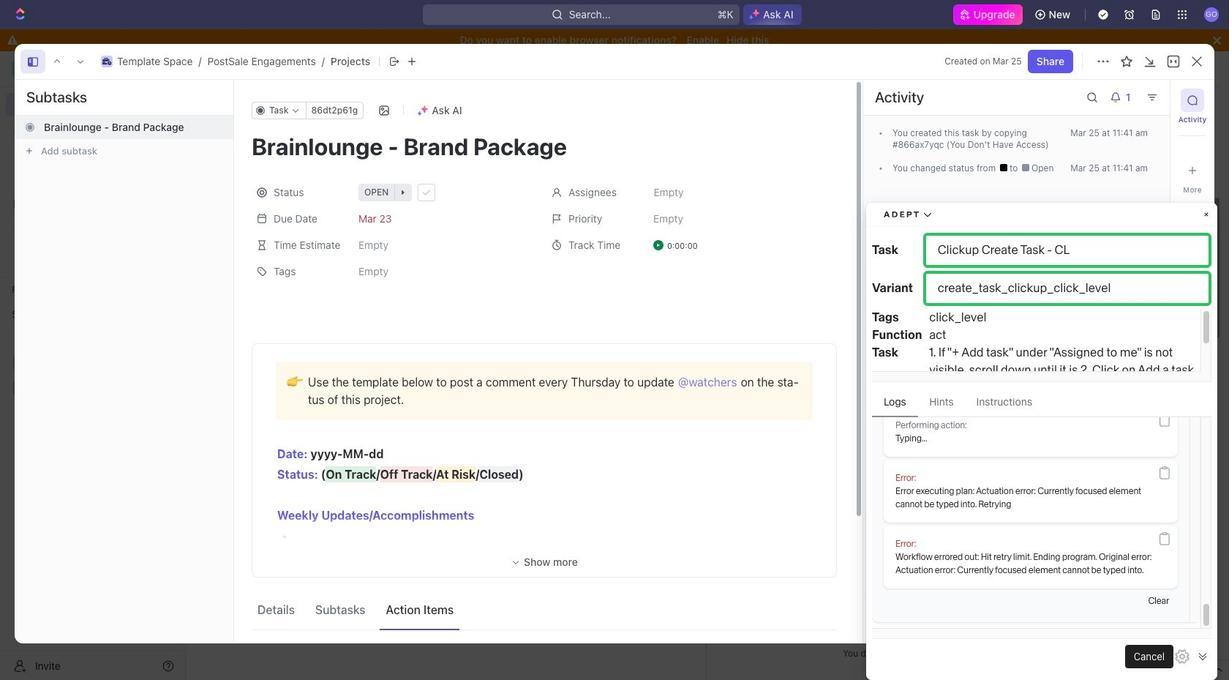 Task type: locate. For each thing, give the bounding box(es) containing it.
business time image
[[15, 384, 26, 392]]

business time image
[[102, 58, 111, 65]]

sidebar navigation
[[0, 51, 187, 680]]

tree inside sidebar navigation
[[6, 327, 172, 680]]

tree
[[6, 327, 172, 680]]



Task type: describe. For each thing, give the bounding box(es) containing it.
checklists image
[[252, 642, 316, 666]]

task sidebar navigation tab list
[[1177, 89, 1209, 635]]

task sidebar content section
[[860, 80, 1171, 644]]

Edit task name text field
[[252, 133, 838, 160]]



Task type: vqa. For each thing, say whether or not it's contained in the screenshot.
edit task name text box
yes



